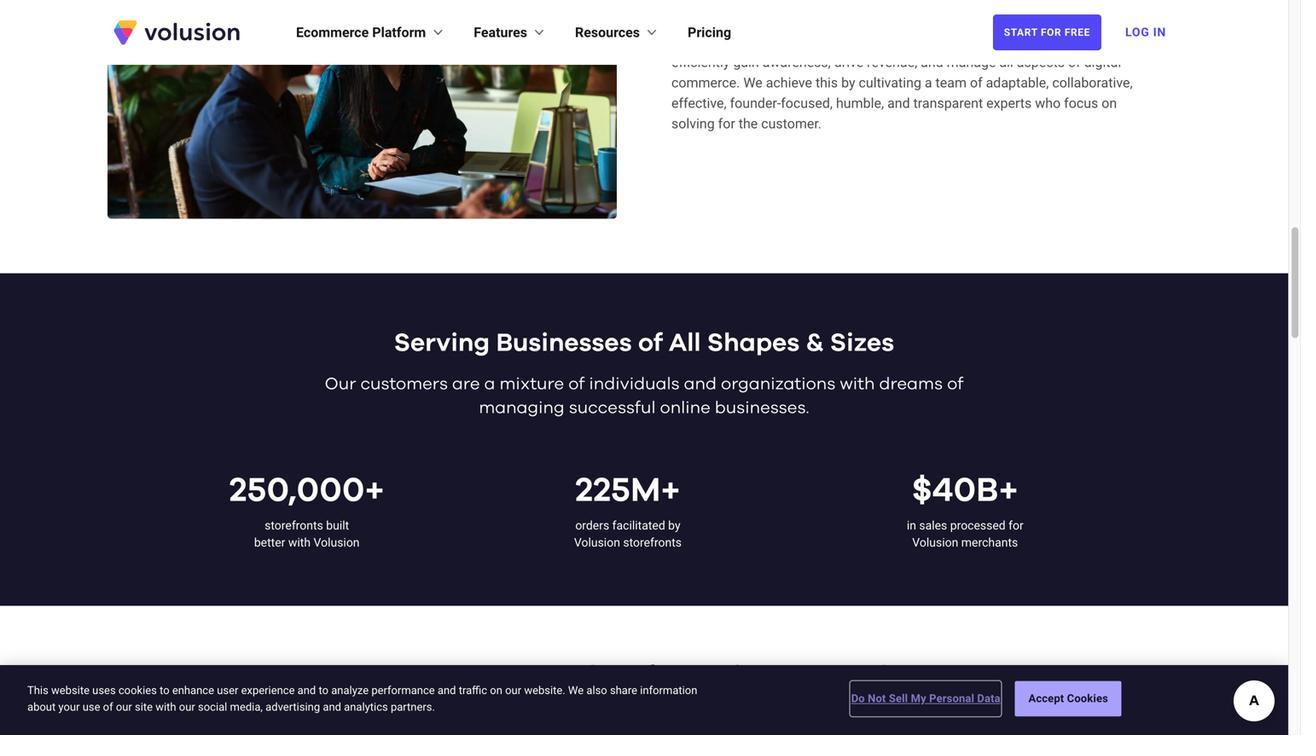 Task type: describe. For each thing, give the bounding box(es) containing it.
to up gain on the top
[[741, 34, 753, 50]]

ecommerce
[[296, 24, 369, 41]]

that
[[929, 34, 953, 50]]

over
[[756, 709, 792, 726]]

volusion inside the storefronts built better with volusion
[[314, 536, 360, 550]]

the
[[739, 116, 758, 132]]

team
[[936, 75, 967, 91]]

shapes
[[707, 331, 800, 356]]

are inside our customers are a mixture of individuals and organizations with dreams of managing successful online businesses.
[[452, 376, 480, 393]]

0 horizontal spatial digital
[[982, 13, 1019, 29]]

and down cultivating in the right of the page
[[888, 95, 910, 111]]

features
[[474, 24, 527, 41]]

and left traffic
[[438, 684, 456, 697]]

my
[[911, 693, 927, 706]]

awareness,
[[763, 54, 831, 70]]

media,
[[230, 701, 263, 714]]

start for free
[[1004, 26, 1091, 38]]

and down analyze
[[323, 701, 341, 714]]

efficiently
[[672, 54, 730, 70]]

enhance
[[172, 684, 214, 697]]

customer.
[[761, 116, 822, 132]]

sell
[[642, 709, 669, 726]]

traffic
[[459, 684, 487, 697]]

dreams
[[880, 376, 943, 393]]

experts
[[987, 95, 1032, 111]]

in
[[1154, 25, 1167, 39]]

for inside in sales processed for volusion merchants
[[1009, 519, 1024, 533]]

and down that
[[921, 54, 944, 70]]

250,000+
[[229, 474, 385, 508]]

do not sell my personal data button
[[852, 683, 1001, 716]]

of up sell
[[630, 663, 655, 689]]

we inside this website uses cookies to enhance user experience and to analyze performance and traffic on our website. we also share information about your use of our site with our social media, advertising and analytics partners.
[[568, 684, 584, 697]]

volusion inside in sales processed for volusion merchants
[[913, 536, 959, 550]]

of down rapidly
[[1069, 54, 1081, 70]]

organizations
[[721, 376, 836, 393]]

processed
[[951, 519, 1006, 533]]

has
[[399, 709, 429, 726]]

not
[[868, 693, 886, 706]]

resources button
[[575, 22, 661, 43]]

225m+
[[576, 474, 681, 508]]

mixture
[[500, 376, 564, 393]]

sales
[[920, 519, 948, 533]]

helping
[[480, 709, 542, 726]]

where
[[765, 733, 816, 736]]

learning
[[661, 663, 773, 689]]

volusion inside orders facilitated by volusion storefronts
[[574, 536, 620, 550]]

our down sell
[[629, 733, 657, 736]]

sell
[[889, 693, 908, 706]]

our for our customers are a mixture of individuals and organizations with dreams of managing successful online businesses.
[[325, 376, 356, 393]]

storefronts inside the storefronts built better with volusion
[[265, 519, 323, 533]]

0 vertical spatial focus
[[727, 13, 761, 29]]

over
[[392, 663, 452, 689]]

built
[[326, 519, 349, 533]]

businesses
[[496, 331, 632, 356]]

all
[[669, 331, 701, 356]]

and right rapidly
[[1115, 34, 1138, 50]]

as
[[931, 733, 951, 736]]

use
[[83, 701, 100, 714]]

successful
[[569, 400, 656, 417]]

a inside our customers are a mixture of individuals and organizations with dreams of managing successful online businesses.
[[484, 376, 495, 393]]

facilitated
[[613, 519, 665, 533]]

privacy alert dialog
[[0, 666, 1289, 736]]

analyze
[[331, 684, 369, 697]]

ecommerce platform button
[[296, 22, 447, 43]]

cookies
[[1067, 693, 1109, 706]]

with inside the storefronts built better with volusion
[[288, 536, 311, 550]]

businesses.
[[715, 400, 810, 417]]

volusion inside volusion has been helping businesses sell online for over twenty years. check out our timeline to learn more about our journey and where we are going as
[[324, 709, 395, 726]]

also
[[587, 684, 607, 697]]

performance
[[372, 684, 435, 697]]

merchants
[[962, 536, 1018, 550]]

decades
[[516, 663, 624, 689]]

for
[[1041, 26, 1062, 38]]

storefronts built better with volusion
[[254, 519, 360, 550]]

orders
[[576, 519, 610, 533]]

serving
[[394, 331, 490, 356]]

committed
[[672, 34, 738, 50]]

of right dreams
[[948, 376, 964, 393]]

cookies
[[119, 684, 157, 697]]

been
[[434, 709, 475, 726]]

are inside our core focus is building fast, flexible, and reliable digital commerce. we are committed to providing tools and services that empower smbs to rapidly and efficiently gain awareness, drive revenue, and manage all aspects of digital commerce. we achieve this by cultivating a team of adaptable, collaborative, effective, founder-focused, humble, and transparent experts who focus on solving for the customer.
[[1117, 13, 1136, 29]]

pricing
[[688, 24, 732, 41]]

and up drive
[[850, 34, 872, 50]]

data
[[978, 693, 1001, 706]]

online inside our customers are a mixture of individuals and organizations with dreams of managing successful online businesses.
[[660, 400, 711, 417]]

website.
[[524, 684, 566, 697]]

1 horizontal spatial we
[[744, 75, 763, 91]]

share
[[610, 684, 638, 697]]

platform
[[372, 24, 426, 41]]

to right 'cookies'
[[160, 684, 170, 697]]

we
[[820, 733, 843, 736]]

serving businesses of all shapes & sizes
[[394, 331, 895, 356]]



Task type: vqa. For each thing, say whether or not it's contained in the screenshot.


Task type: locate. For each thing, give the bounding box(es) containing it.
of down manage
[[970, 75, 983, 91]]

our down "enhance"
[[179, 701, 195, 714]]

storefronts inside orders facilitated by volusion storefronts
[[623, 536, 682, 550]]

start for free link
[[993, 15, 1102, 50]]

services
[[876, 34, 926, 50]]

our left customers
[[325, 376, 356, 393]]

rapidly
[[1071, 34, 1112, 50]]

partners.
[[391, 701, 435, 714]]

our up the helping
[[505, 684, 522, 697]]

0 horizontal spatial on
[[490, 684, 503, 697]]

0 vertical spatial a
[[925, 75, 933, 91]]

better
[[254, 536, 285, 550]]

to down been
[[459, 733, 475, 736]]

0 vertical spatial &
[[806, 331, 824, 356]]

for left the
[[718, 116, 736, 132]]

1 vertical spatial about
[[575, 733, 624, 736]]

about down this
[[27, 701, 56, 714]]

over two decades of learning & growth
[[392, 663, 897, 689]]

accept
[[1029, 693, 1065, 706]]

we up rapidly
[[1094, 13, 1114, 29]]

1 vertical spatial we
[[744, 75, 763, 91]]

features button
[[474, 22, 548, 43]]

0 vertical spatial are
[[1117, 13, 1136, 29]]

1 horizontal spatial digital
[[1084, 54, 1122, 70]]

2 vertical spatial we
[[568, 684, 584, 697]]

and down the all
[[684, 376, 717, 393]]

free
[[1065, 26, 1091, 38]]

0 horizontal spatial by
[[668, 519, 681, 533]]

check
[[911, 709, 964, 726]]

of left the all
[[638, 331, 663, 356]]

0 vertical spatial for
[[718, 116, 736, 132]]

about down businesses
[[575, 733, 624, 736]]

about inside volusion has been helping businesses sell online for over twenty years. check out our timeline to learn more about our journey and where we are going as
[[575, 733, 624, 736]]

digital up empower
[[982, 13, 1019, 29]]

& up over
[[780, 663, 798, 689]]

a inside our core focus is building fast, flexible, and reliable digital commerce. we are committed to providing tools and services that empower smbs to rapidly and efficiently gain awareness, drive revenue, and manage all aspects of digital commerce. we achieve this by cultivating a team of adaptable, collaborative, effective, founder-focused, humble, and transparent experts who focus on solving for the customer.
[[925, 75, 933, 91]]

our down analytics
[[355, 733, 383, 736]]

1 vertical spatial for
[[1009, 519, 1024, 533]]

1 horizontal spatial our
[[672, 13, 693, 29]]

0 vertical spatial on
[[1102, 95, 1117, 111]]

1 horizontal spatial storefronts
[[623, 536, 682, 550]]

focused,
[[781, 95, 833, 111]]

online down individuals
[[660, 400, 711, 417]]

businesses
[[546, 709, 637, 726]]

collaborative,
[[1053, 75, 1133, 91]]

0 horizontal spatial a
[[484, 376, 495, 393]]

smbs
[[1017, 34, 1052, 50]]

commerce. up smbs
[[1023, 13, 1091, 29]]

1 horizontal spatial about
[[575, 733, 624, 736]]

focus left is
[[727, 13, 761, 29]]

1 vertical spatial by
[[668, 519, 681, 533]]

for left over
[[728, 709, 751, 726]]

1 vertical spatial our
[[325, 376, 356, 393]]

is
[[764, 13, 775, 29]]

a left the team
[[925, 75, 933, 91]]

and up services
[[909, 13, 931, 29]]

of right "use" at left bottom
[[103, 701, 113, 714]]

aspects
[[1017, 54, 1065, 70]]

reliable
[[935, 13, 979, 29]]

volusion has been helping businesses sell online for over twenty years. check out our timeline to learn more about our journey and where we are going as 
[[323, 709, 966, 736]]

& for shapes
[[806, 331, 824, 356]]

a up managing
[[484, 376, 495, 393]]

online
[[660, 400, 711, 417], [673, 709, 724, 726]]

log in link
[[1116, 14, 1177, 51]]

are left in
[[1117, 13, 1136, 29]]

1 vertical spatial &
[[780, 663, 798, 689]]

founder-
[[730, 95, 781, 111]]

for up the merchants on the right of page
[[1009, 519, 1024, 533]]

0 vertical spatial commerce.
[[1023, 13, 1091, 29]]

1 vertical spatial are
[[452, 376, 480, 393]]

our inside our core focus is building fast, flexible, and reliable digital commerce. we are committed to providing tools and services that empower smbs to rapidly and efficiently gain awareness, drive revenue, and manage all aspects of digital commerce. we achieve this by cultivating a team of adaptable, collaborative, effective, founder-focused, humble, and transparent experts who focus on solving for the customer.
[[672, 13, 693, 29]]

two
[[458, 663, 510, 689]]

0 vertical spatial digital
[[982, 13, 1019, 29]]

about
[[27, 701, 56, 714], [575, 733, 624, 736]]

start
[[1004, 26, 1038, 38]]

our left core
[[672, 13, 693, 29]]

more
[[527, 733, 570, 736]]

are down the serving
[[452, 376, 480, 393]]

with inside this website uses cookies to enhance user experience and to analyze performance and traffic on our website. we also share information about your use of our site with our social media, advertising and analytics partners.
[[156, 701, 176, 714]]

by right facilitated
[[668, 519, 681, 533]]

uses
[[92, 684, 116, 697]]

we left also
[[568, 684, 584, 697]]

core
[[697, 13, 723, 29]]

about inside this website uses cookies to enhance user experience and to analyze performance and traffic on our website. we also share information about your use of our site with our social media, advertising and analytics partners.
[[27, 701, 56, 714]]

2 vertical spatial with
[[156, 701, 176, 714]]

analytics
[[344, 701, 388, 714]]

1 vertical spatial online
[[673, 709, 724, 726]]

journey
[[661, 733, 724, 736]]

2 vertical spatial for
[[728, 709, 751, 726]]

log in
[[1126, 25, 1167, 39]]

0 horizontal spatial storefronts
[[265, 519, 323, 533]]

0 horizontal spatial focus
[[727, 13, 761, 29]]

drive
[[835, 54, 864, 70]]

0 vertical spatial online
[[660, 400, 711, 417]]

with down sizes
[[840, 376, 875, 393]]

0 horizontal spatial commerce.
[[672, 75, 740, 91]]

focus down collaborative, on the right top of the page
[[1064, 95, 1099, 111]]

for inside volusion has been helping businesses sell online for over twenty years. check out our timeline to learn more about our journey and where we are going as
[[728, 709, 751, 726]]

on inside our core focus is building fast, flexible, and reliable digital commerce. we are committed to providing tools and services that empower smbs to rapidly and efficiently gain awareness, drive revenue, and manage all aspects of digital commerce. we achieve this by cultivating a team of adaptable, collaborative, effective, founder-focused, humble, and transparent experts who focus on solving for the customer.
[[1102, 95, 1117, 111]]

do not sell my personal data
[[852, 693, 1001, 706]]

0 horizontal spatial &
[[780, 663, 798, 689]]

pricing link
[[688, 22, 732, 43]]

1 vertical spatial storefronts
[[623, 536, 682, 550]]

and up advertising
[[298, 684, 316, 697]]

tools
[[816, 34, 846, 50]]

are
[[1117, 13, 1136, 29], [452, 376, 480, 393], [847, 733, 875, 736]]

our left site at the left bottom of the page
[[116, 701, 132, 714]]

with right site at the left bottom of the page
[[156, 701, 176, 714]]

by inside our core focus is building fast, flexible, and reliable digital commerce. we are committed to providing tools and services that empower smbs to rapidly and efficiently gain awareness, drive revenue, and manage all aspects of digital commerce. we achieve this by cultivating a team of adaptable, collaborative, effective, founder-focused, humble, and transparent experts who focus on solving for the customer.
[[842, 75, 856, 91]]

of inside this website uses cookies to enhance user experience and to analyze performance and traffic on our website. we also share information about your use of our site with our social media, advertising and analytics partners.
[[103, 701, 113, 714]]

individuals
[[589, 376, 680, 393]]

volusion down built
[[314, 536, 360, 550]]

1 vertical spatial digital
[[1084, 54, 1122, 70]]

and inside volusion has been helping businesses sell online for over twenty years. check out our timeline to learn more about our journey and where we are going as
[[728, 733, 761, 736]]

1 horizontal spatial on
[[1102, 95, 1117, 111]]

site
[[135, 701, 153, 714]]

are down the years. on the right
[[847, 733, 875, 736]]

and down over
[[728, 733, 761, 736]]

0 vertical spatial by
[[842, 75, 856, 91]]

in
[[907, 519, 917, 533]]

with inside our customers are a mixture of individuals and organizations with dreams of managing successful online businesses.
[[840, 376, 875, 393]]

in sales processed for volusion merchants
[[907, 519, 1024, 550]]

personal
[[930, 693, 975, 706]]

and inside our customers are a mixture of individuals and organizations with dreams of managing successful online businesses.
[[684, 376, 717, 393]]

0 horizontal spatial about
[[27, 701, 56, 714]]

cultivating
[[859, 75, 922, 91]]

experience
[[241, 684, 295, 697]]

2 horizontal spatial we
[[1094, 13, 1114, 29]]

years.
[[857, 709, 906, 726]]

0 horizontal spatial we
[[568, 684, 584, 697]]

advertising
[[266, 701, 320, 714]]

on right traffic
[[490, 684, 503, 697]]

commerce. down efficiently
[[672, 75, 740, 91]]

user
[[217, 684, 238, 697]]

our
[[672, 13, 693, 29], [325, 376, 356, 393]]

empower
[[957, 34, 1013, 50]]

online up journey
[[673, 709, 724, 726]]

our
[[505, 684, 522, 697], [116, 701, 132, 714], [179, 701, 195, 714], [355, 733, 383, 736], [629, 733, 657, 736]]

going
[[879, 733, 927, 736]]

website
[[51, 684, 90, 697]]

0 vertical spatial our
[[672, 13, 693, 29]]

by
[[842, 75, 856, 91], [668, 519, 681, 533]]

our inside our customers are a mixture of individuals and organizations with dreams of managing successful online businesses.
[[325, 376, 356, 393]]

are inside volusion has been helping businesses sell online for over twenty years. check out our timeline to learn more about our journey and where we are going as
[[847, 733, 875, 736]]

1 horizontal spatial are
[[847, 733, 875, 736]]

timeline
[[387, 733, 454, 736]]

to left analyze
[[319, 684, 329, 697]]

to right smbs
[[1056, 34, 1068, 50]]

1 vertical spatial a
[[484, 376, 495, 393]]

volusion down orders
[[574, 536, 620, 550]]

0 horizontal spatial our
[[325, 376, 356, 393]]

humble,
[[836, 95, 884, 111]]

orders facilitated by volusion storefronts
[[574, 519, 682, 550]]

0 vertical spatial about
[[27, 701, 56, 714]]

by inside orders facilitated by volusion storefronts
[[668, 519, 681, 533]]

effective,
[[672, 95, 727, 111]]

digital
[[982, 13, 1019, 29], [1084, 54, 1122, 70]]

our for our core focus is building fast, flexible, and reliable digital commerce. we are committed to providing tools and services that empower smbs to rapidly and efficiently gain awareness, drive revenue, and manage all aspects of digital commerce. we achieve this by cultivating a team of adaptable, collaborative, effective, founder-focused, humble, and transparent experts who focus on solving for the customer.
[[672, 13, 693, 29]]

by down drive
[[842, 75, 856, 91]]

on down collaborative, on the right top of the page
[[1102, 95, 1117, 111]]

who
[[1035, 95, 1061, 111]]

1 horizontal spatial &
[[806, 331, 824, 356]]

customers
[[361, 376, 448, 393]]

we up founder-
[[744, 75, 763, 91]]

1 vertical spatial focus
[[1064, 95, 1099, 111]]

2 horizontal spatial are
[[1117, 13, 1136, 29]]

solving
[[672, 116, 715, 132]]

0 vertical spatial with
[[840, 376, 875, 393]]

transparent
[[914, 95, 983, 111]]

to inside volusion has been helping businesses sell online for over twenty years. check out our timeline to learn more about our journey and where we are going as
[[459, 733, 475, 736]]

resources
[[575, 24, 640, 41]]

of down businesses
[[569, 376, 585, 393]]

& left sizes
[[806, 331, 824, 356]]

learn
[[480, 733, 523, 736]]

0 vertical spatial storefronts
[[265, 519, 323, 533]]

0 vertical spatial we
[[1094, 13, 1114, 29]]

0 horizontal spatial are
[[452, 376, 480, 393]]

1 vertical spatial on
[[490, 684, 503, 697]]

1 vertical spatial with
[[288, 536, 311, 550]]

storefronts up better
[[265, 519, 323, 533]]

of
[[1069, 54, 1081, 70], [970, 75, 983, 91], [638, 331, 663, 356], [569, 376, 585, 393], [948, 376, 964, 393], [630, 663, 655, 689], [103, 701, 113, 714]]

accept cookies button
[[1015, 682, 1122, 717]]

1 horizontal spatial with
[[288, 536, 311, 550]]

online inside volusion has been helping businesses sell online for over twenty years. check out our timeline to learn more about our journey and where we are going as
[[673, 709, 724, 726]]

for inside our core focus is building fast, flexible, and reliable digital commerce. we are committed to providing tools and services that empower smbs to rapidly and efficiently gain awareness, drive revenue, and manage all aspects of digital commerce. we achieve this by cultivating a team of adaptable, collaborative, effective, founder-focused, humble, and transparent experts who focus on solving for the customer.
[[718, 116, 736, 132]]

ecommerce platform
[[296, 24, 426, 41]]

1 horizontal spatial focus
[[1064, 95, 1099, 111]]

this
[[27, 684, 48, 697]]

1 vertical spatial commerce.
[[672, 75, 740, 91]]

fast,
[[829, 13, 856, 29]]

volusion down the sales
[[913, 536, 959, 550]]

accept cookies
[[1029, 693, 1109, 706]]

building
[[778, 13, 826, 29]]

gain
[[733, 54, 759, 70]]

storefronts down facilitated
[[623, 536, 682, 550]]

& for learning
[[780, 663, 798, 689]]

storefronts
[[265, 519, 323, 533], [623, 536, 682, 550]]

&
[[806, 331, 824, 356], [780, 663, 798, 689]]

providing
[[757, 34, 813, 50]]

digital up collaborative, on the right top of the page
[[1084, 54, 1122, 70]]

2 vertical spatial are
[[847, 733, 875, 736]]

with right better
[[288, 536, 311, 550]]

1 horizontal spatial commerce.
[[1023, 13, 1091, 29]]

a
[[925, 75, 933, 91], [484, 376, 495, 393]]

on inside this website uses cookies to enhance user experience and to analyze performance and traffic on our website. we also share information about your use of our site with our social media, advertising and analytics partners.
[[490, 684, 503, 697]]

1 horizontal spatial a
[[925, 75, 933, 91]]

volusion down analyze
[[324, 709, 395, 726]]

log
[[1126, 25, 1150, 39]]

adaptable,
[[986, 75, 1049, 91]]

1 horizontal spatial by
[[842, 75, 856, 91]]

focus
[[727, 13, 761, 29], [1064, 95, 1099, 111]]

2 horizontal spatial with
[[840, 376, 875, 393]]

0 horizontal spatial with
[[156, 701, 176, 714]]

our customers are a mixture of individuals and organizations with dreams of managing successful online businesses.
[[325, 376, 964, 417]]



